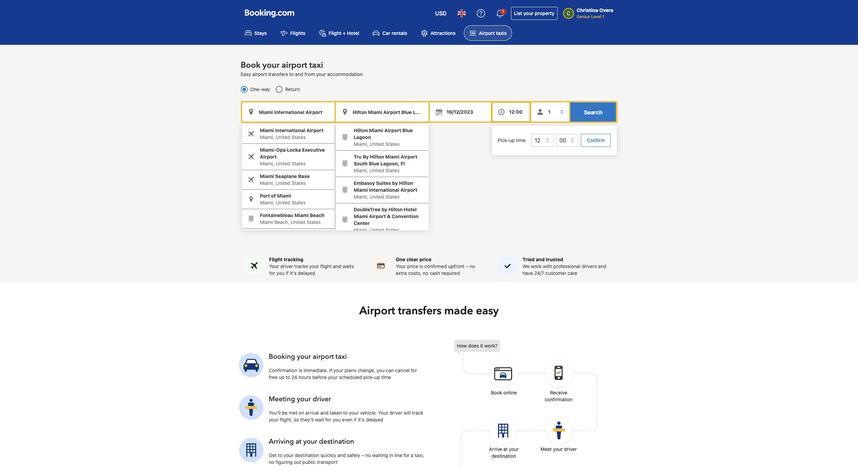 Task type: describe. For each thing, give the bounding box(es) containing it.
genius
[[577, 14, 590, 19]]

in
[[390, 453, 393, 459]]

transport
[[317, 460, 338, 466]]

driver up arrival
[[313, 395, 331, 404]]

track
[[412, 410, 423, 416]]

driver right 'meet'
[[564, 447, 577, 453]]

book for online
[[491, 390, 502, 396]]

miami inside tru by hilton miami airport south blue lagoon, fl miami, united states
[[386, 154, 400, 160]]

your right from
[[316, 71, 326, 77]]

you'll be met on arrival and taken to your vehicle. your driver will track your flight, so they'll wait for you even if it's delayed
[[269, 410, 423, 423]]

stays
[[254, 30, 267, 36]]

free
[[269, 375, 278, 381]]

you inside you'll be met on arrival and taken to your vehicle. your driver will track your flight, so they'll wait for you even if it's delayed
[[333, 417, 341, 423]]

have
[[523, 271, 533, 276]]

miami, inside miami international airport miami, united states
[[260, 134, 274, 140]]

12:00
[[509, 109, 523, 115]]

miami inside miami international airport miami, united states
[[260, 128, 274, 133]]

get
[[269, 453, 277, 459]]

and inside get to your destination quickly and safely – no waiting in line for a taxi, no figuring out public transport
[[338, 453, 346, 459]]

search button
[[571, 103, 616, 122]]

confirmation is immediate. if your plans change, you can cancel for free up to 24 hours before your scheduled pick-up time
[[269, 368, 417, 381]]

for inside confirmation is immediate. if your plans change, you can cancel for free up to 24 hours before your scheduled pick-up time
[[411, 368, 417, 374]]

no right upfront
[[470, 264, 476, 270]]

stays link
[[239, 25, 273, 41]]

flights
[[290, 30, 306, 36]]

16/12/2023 button
[[430, 103, 491, 122]]

port
[[260, 193, 270, 199]]

receive confirmation
[[545, 390, 573, 403]]

international inside miami international airport miami, united states
[[275, 128, 306, 133]]

united inside embassy suites by hilton miami international airport miami, united states
[[370, 194, 384, 200]]

booking airport taxi image for arriving at your destination
[[239, 438, 263, 463]]

your up public
[[303, 437, 317, 447]]

by
[[363, 154, 369, 160]]

cash
[[430, 271, 440, 276]]

0 vertical spatial time
[[516, 137, 526, 143]]

miami inside port of miami miami, united states
[[277, 193, 291, 199]]

1 vertical spatial price
[[407, 264, 418, 270]]

scheduled
[[339, 375, 362, 381]]

by inside embassy suites by hilton miami international airport miami, united states
[[392, 180, 398, 186]]

booking
[[269, 352, 295, 362]]

confirm button
[[581, 134, 611, 147]]

airport for book
[[282, 60, 307, 71]]

be
[[282, 410, 288, 416]]

meeting
[[269, 395, 295, 404]]

confirmation
[[545, 397, 573, 403]]

states inside tru by hilton miami airport south blue lagoon, fl miami, united states
[[386, 168, 400, 174]]

confirm
[[587, 138, 605, 143]]

your right if
[[334, 368, 343, 374]]

usd
[[435, 10, 447, 16]]

your up "immediate."
[[297, 352, 311, 362]]

arrive at your destination
[[489, 447, 519, 459]]

your up way
[[263, 60, 280, 71]]

miami, inside port of miami miami, united states
[[260, 200, 274, 206]]

taxi for booking
[[336, 352, 347, 362]]

your right 'meet'
[[553, 447, 563, 453]]

miami, inside 'doubletree by hilton hotel miami airport & convention center miami, united states'
[[354, 227, 368, 233]]

it's inside the flight tracking your driver tracks your flight and waits for you if it's delayed
[[290, 271, 297, 276]]

out
[[294, 460, 301, 466]]

and inside the flight tracking your driver tracks your flight and waits for you if it's delayed
[[333, 264, 341, 270]]

of
[[271, 193, 276, 199]]

taxi,
[[415, 453, 424, 459]]

united inside fontainebleau miami beach miami beach, united states
[[291, 219, 305, 225]]

miami left beach
[[295, 213, 309, 218]]

on
[[299, 410, 304, 416]]

and right drivers
[[598, 264, 607, 270]]

pick-
[[498, 137, 509, 143]]

and inside 'book your airport taxi easy airport transfers to and from your accommodation'
[[295, 71, 303, 77]]

work
[[531, 264, 542, 270]]

south
[[354, 161, 368, 167]]

your inside you'll be met on arrival and taken to your vehicle. your driver will track your flight, so they'll wait for you even if it's delayed
[[378, 410, 388, 416]]

tried
[[523, 257, 535, 263]]

is inside confirmation is immediate. if your plans change, you can cancel for free up to 24 hours before your scheduled pick-up time
[[299, 368, 302, 374]]

for inside the flight tracking your driver tracks your flight and waits for you if it's delayed
[[269, 271, 275, 276]]

base
[[298, 174, 310, 179]]

your down you'll
[[269, 417, 279, 423]]

international inside embassy suites by hilton miami international airport miami, united states
[[369, 187, 399, 193]]

level
[[592, 14, 602, 19]]

quickly
[[321, 453, 336, 459]]

seaplane
[[275, 174, 297, 179]]

states inside 'doubletree by hilton hotel miami airport & convention center miami, united states'
[[386, 227, 400, 233]]

your inside the flight tracking your driver tracks your flight and waits for you if it's delayed
[[269, 264, 279, 270]]

miami, inside miami seaplane base miami, united states
[[260, 180, 274, 186]]

suites
[[376, 180, 391, 186]]

hilton inside 'doubletree by hilton hotel miami airport & convention center miami, united states'
[[389, 207, 403, 213]]

even
[[342, 417, 353, 423]]

return
[[285, 86, 300, 92]]

your right list
[[524, 10, 534, 16]]

airport inside miami international airport miami, united states
[[307, 128, 324, 133]]

booking.com online hotel reservations image
[[245, 9, 294, 17]]

change,
[[358, 368, 376, 374]]

miami international airport miami, united states
[[260, 128, 324, 140]]

your inside get to your destination quickly and safely – no waiting in line for a taxi, no figuring out public transport
[[284, 453, 294, 459]]

opa
[[276, 147, 286, 153]]

flight for flight tracking your driver tracks your flight and waits for you if it's delayed
[[269, 257, 283, 263]]

airport taxis link
[[464, 25, 513, 41]]

for inside get to your destination quickly and safely – no waiting in line for a taxi, no figuring out public transport
[[404, 453, 410, 459]]

miami inside miami seaplane base miami, united states
[[260, 174, 274, 179]]

united inside 'doubletree by hilton hotel miami airport & convention center miami, united states'
[[370, 227, 384, 233]]

with
[[543, 264, 552, 270]]

it
[[480, 343, 483, 349]]

lagoon
[[354, 134, 371, 140]]

before
[[313, 375, 327, 381]]

from
[[305, 71, 315, 77]]

way
[[262, 86, 270, 92]]

0 vertical spatial price
[[420, 257, 432, 263]]

book online
[[491, 390, 517, 396]]

they'll
[[300, 417, 314, 423]]

miami, inside tru by hilton miami airport south blue lagoon, fl miami, united states
[[354, 168, 368, 174]]

property
[[535, 10, 555, 16]]

– inside the one clear price your price is confirmed upfront – no extra costs, no cash required
[[466, 264, 469, 270]]

flight for flight + hotel
[[329, 30, 342, 36]]

embassy suites by hilton miami international airport miami, united states
[[354, 180, 418, 200]]

confirmed
[[425, 264, 447, 270]]

0 horizontal spatial hotel
[[347, 30, 359, 36]]

online
[[504, 390, 517, 396]]

lagoon,
[[381, 161, 400, 167]]

flight,
[[280, 417, 293, 423]]

wait
[[315, 417, 324, 423]]

blue inside tru by hilton miami airport south blue lagoon, fl miami, united states
[[369, 161, 379, 167]]

taxis
[[496, 30, 507, 36]]

list box for enter destination text box
[[336, 125, 429, 274]]

delayed inside you'll be met on arrival and taken to your vehicle. your driver will track your flight, so they'll wait for you even if it's delayed
[[366, 417, 383, 423]]

hilton inside embassy suites by hilton miami international airport miami, united states
[[399, 180, 414, 186]]

1 inside christina overa genius level 1
[[603, 14, 605, 19]]

0 horizontal spatial up
[[279, 375, 285, 381]]

no down "get"
[[269, 460, 274, 466]]

vehicle.
[[360, 410, 377, 416]]

receive
[[550, 390, 568, 396]]

booking airport taxi image for booking your airport taxi
[[239, 353, 263, 378]]

by inside 'doubletree by hilton hotel miami airport & convention center miami, united states'
[[382, 207, 388, 213]]

states inside fontainebleau miami beach miami beach, united states
[[307, 219, 321, 225]]

Enter destination text field
[[336, 103, 429, 122]]

clear
[[407, 257, 419, 263]]

one-
[[250, 86, 262, 92]]

tru by hilton miami airport south blue lagoon, fl miami, united states
[[354, 154, 418, 174]]

hilton miami airport blue lagoon miami, united states
[[354, 128, 413, 147]]

how does it work?
[[457, 343, 498, 349]]

airport inside tru by hilton miami airport south blue lagoon, fl miami, united states
[[401, 154, 418, 160]]

book your airport taxi easy airport transfers to and from your accommodation
[[241, 60, 363, 77]]

doubletree by hilton hotel miami airport & convention center miami, united states
[[354, 207, 419, 233]]

taxi for book
[[309, 60, 323, 71]]

waiting
[[372, 453, 388, 459]]

list box for enter pick-up location text field
[[242, 125, 335, 240]]

no left waiting
[[366, 453, 371, 459]]

meet
[[541, 447, 552, 453]]

car rentals
[[383, 30, 407, 36]]

miami, inside "hilton miami airport blue lagoon miami, united states"
[[354, 141, 368, 147]]



Task type: vqa. For each thing, say whether or not it's contained in the screenshot.
United inside the DoubleTree by Hilton Hotel Miami Airport & Convention Center Miami, United States
yes



Task type: locate. For each thing, give the bounding box(es) containing it.
0 horizontal spatial flight
[[269, 257, 283, 263]]

arriving at your destination
[[269, 437, 354, 447]]

0 horizontal spatial by
[[382, 207, 388, 213]]

2 horizontal spatial up
[[509, 137, 515, 143]]

to up even
[[343, 410, 348, 416]]

and right flight
[[333, 264, 341, 270]]

miami, down miami-
[[260, 161, 274, 167]]

1 vertical spatial delayed
[[366, 417, 383, 423]]

0 vertical spatial if
[[286, 271, 289, 276]]

rentals
[[392, 30, 407, 36]]

miami-opa locka executive airport miami, united states
[[260, 147, 325, 167]]

and up wait
[[320, 410, 329, 416]]

0 vertical spatial taxi
[[309, 60, 323, 71]]

united down the seaplane
[[276, 180, 290, 186]]

you inside confirmation is immediate. if your plans change, you can cancel for free up to 24 hours before your scheduled pick-up time
[[377, 368, 385, 374]]

1 inside 'button'
[[502, 9, 504, 14]]

miami up lagoon, at left
[[386, 154, 400, 160]]

united up opa on the top left of the page
[[276, 134, 290, 140]]

miami inside "hilton miami airport blue lagoon miami, united states"
[[369, 128, 383, 133]]

miami inside embassy suites by hilton miami international airport miami, united states
[[354, 187, 368, 193]]

delayed down the tracks on the left bottom of page
[[298, 271, 315, 276]]

states up fontainebleau miami beach miami beach, united states
[[292, 200, 306, 206]]

hilton inside tru by hilton miami airport south blue lagoon, fl miami, united states
[[370, 154, 384, 160]]

professional
[[554, 264, 581, 270]]

tracks
[[295, 264, 308, 270]]

states down suites at the top left of page
[[386, 194, 400, 200]]

if right even
[[354, 417, 357, 423]]

overa
[[600, 7, 614, 13]]

by
[[392, 180, 398, 186], [382, 207, 388, 213]]

united inside "hilton miami airport blue lagoon miami, united states"
[[370, 141, 384, 147]]

airport inside embassy suites by hilton miami international airport miami, united states
[[401, 187, 418, 193]]

24
[[292, 375, 297, 381]]

1 horizontal spatial by
[[392, 180, 398, 186]]

miami down the "embassy"
[[354, 187, 368, 193]]

hotel right +
[[347, 30, 359, 36]]

convention
[[392, 214, 419, 219]]

destination down arrive
[[492, 454, 516, 459]]

miami, down south
[[354, 168, 368, 174]]

1 horizontal spatial time
[[516, 137, 526, 143]]

book up the easy
[[241, 60, 261, 71]]

1 horizontal spatial it's
[[358, 417, 365, 423]]

driver inside the flight tracking your driver tracks your flight and waits for you if it's delayed
[[281, 264, 293, 270]]

can
[[386, 368, 394, 374]]

you down tracking
[[277, 271, 285, 276]]

1 horizontal spatial 1
[[603, 14, 605, 19]]

driver inside you'll be met on arrival and taken to your vehicle. your driver will track your flight, so they'll wait for you even if it's delayed
[[390, 410, 402, 416]]

miami seaplane base miami, united states
[[260, 174, 310, 186]]

price up confirmed
[[420, 257, 432, 263]]

blue right south
[[369, 161, 379, 167]]

your down if
[[328, 375, 338, 381]]

taxi up from
[[309, 60, 323, 71]]

states inside miami-opa locka executive airport miami, united states
[[292, 161, 306, 167]]

0 horizontal spatial book
[[241, 60, 261, 71]]

to left 24
[[286, 375, 290, 381]]

hotel up convention
[[404, 207, 417, 213]]

united up the seaplane
[[276, 161, 290, 167]]

1 vertical spatial blue
[[369, 161, 379, 167]]

0 vertical spatial –
[[466, 264, 469, 270]]

cancel
[[395, 368, 410, 374]]

by up "&"
[[382, 207, 388, 213]]

united up suites at the top left of page
[[370, 168, 384, 174]]

easy
[[476, 304, 499, 319]]

united inside port of miami miami, united states
[[276, 200, 290, 206]]

airport inside "hilton miami airport blue lagoon miami, united states"
[[385, 128, 401, 133]]

to right "get"
[[278, 453, 283, 459]]

book for your
[[241, 60, 261, 71]]

+
[[343, 30, 346, 36]]

miami up center
[[354, 214, 368, 219]]

– inside get to your destination quickly and safely – no waiting in line for a taxi, no figuring out public transport
[[362, 453, 364, 459]]

it's inside you'll be met on arrival and taken to your vehicle. your driver will track your flight, so they'll wait for you even if it's delayed
[[358, 417, 365, 423]]

flight
[[329, 30, 342, 36], [269, 257, 283, 263]]

at inside arrive at your destination
[[504, 447, 508, 453]]

is up costs, on the bottom of page
[[420, 264, 423, 270]]

miami, up doubletree
[[354, 194, 368, 200]]

0 vertical spatial delayed
[[298, 271, 315, 276]]

to inside get to your destination quickly and safely – no waiting in line for a taxi, no figuring out public transport
[[278, 453, 283, 459]]

destination inside get to your destination quickly and safely – no waiting in line for a taxi, no figuring out public transport
[[295, 453, 319, 459]]

flight left tracking
[[269, 257, 283, 263]]

miami down fontainebleau
[[260, 219, 273, 225]]

&
[[387, 214, 391, 219]]

will
[[404, 410, 411, 416]]

1 button
[[492, 5, 508, 22]]

miami, down center
[[354, 227, 368, 233]]

Enter pick-up location text field
[[242, 103, 335, 122]]

states inside port of miami miami, united states
[[292, 200, 306, 206]]

to
[[289, 71, 294, 77], [286, 375, 290, 381], [343, 410, 348, 416], [278, 453, 283, 459]]

booking airport taxi image
[[454, 340, 598, 467], [239, 353, 263, 378], [239, 396, 263, 420], [239, 438, 263, 463]]

up down change,
[[375, 375, 380, 381]]

so
[[294, 417, 299, 423]]

is inside the one clear price your price is confirmed upfront – no extra costs, no cash required
[[420, 264, 423, 270]]

book inside 'book your airport taxi easy airport transfers to and from your accommodation'
[[241, 60, 261, 71]]

1 horizontal spatial hotel
[[404, 207, 417, 213]]

united down suites at the top left of page
[[370, 194, 384, 200]]

states inside miami international airport miami, united states
[[292, 134, 306, 140]]

christina overa genius level 1
[[577, 7, 614, 19]]

united inside miami-opa locka executive airport miami, united states
[[276, 161, 290, 167]]

12:00 button
[[493, 103, 530, 122]]

united inside miami international airport miami, united states
[[276, 134, 290, 140]]

your right vehicle.
[[378, 410, 388, 416]]

and up work
[[536, 257, 545, 263]]

miami, inside embassy suites by hilton miami international airport miami, united states
[[354, 194, 368, 200]]

hilton up "&"
[[389, 207, 403, 213]]

tracking
[[284, 257, 304, 263]]

0 vertical spatial airport
[[282, 60, 307, 71]]

0 horizontal spatial if
[[286, 271, 289, 276]]

miami, down port
[[260, 200, 274, 206]]

miami inside 'doubletree by hilton hotel miami airport & convention center miami, united states'
[[354, 214, 368, 219]]

delayed down vehicle.
[[366, 417, 383, 423]]

1 vertical spatial airport
[[252, 71, 267, 77]]

locka
[[287, 147, 301, 153]]

transfers inside 'book your airport taxi easy airport transfers to and from your accommodation'
[[268, 71, 288, 77]]

1 horizontal spatial –
[[466, 264, 469, 270]]

if inside you'll be met on arrival and taken to your vehicle. your driver will track your flight, so they'll wait for you even if it's delayed
[[354, 417, 357, 423]]

international down suites at the top left of page
[[369, 187, 399, 193]]

miami up lagoon
[[369, 128, 383, 133]]

and inside you'll be met on arrival and taken to your vehicle. your driver will track your flight, so they'll wait for you even if it's delayed
[[320, 410, 329, 416]]

your
[[524, 10, 534, 16], [263, 60, 280, 71], [316, 71, 326, 77], [309, 264, 319, 270], [297, 352, 311, 362], [334, 368, 343, 374], [328, 375, 338, 381], [297, 395, 311, 404], [349, 410, 359, 416], [269, 417, 279, 423], [303, 437, 317, 447], [509, 447, 519, 453], [553, 447, 563, 453], [284, 453, 294, 459]]

states inside miami seaplane base miami, united states
[[292, 180, 306, 186]]

to inside confirmation is immediate. if your plans change, you can cancel for free up to 24 hours before your scheduled pick-up time
[[286, 375, 290, 381]]

time inside confirmation is immediate. if your plans change, you can cancel for free up to 24 hours before your scheduled pick-up time
[[382, 375, 391, 381]]

price down clear
[[407, 264, 418, 270]]

no left cash
[[423, 271, 429, 276]]

hilton inside "hilton miami airport blue lagoon miami, united states"
[[354, 128, 368, 133]]

meet your driver
[[541, 447, 577, 453]]

destination inside arrive at your destination
[[492, 454, 516, 459]]

you left can
[[377, 368, 385, 374]]

at
[[296, 437, 302, 447], [504, 447, 508, 453]]

how
[[457, 343, 467, 349]]

0 horizontal spatial 1
[[502, 9, 504, 14]]

miami, up miami-
[[260, 134, 274, 140]]

required
[[442, 271, 460, 276]]

0 horizontal spatial airport
[[252, 71, 267, 77]]

to inside 'book your airport taxi easy airport transfers to and from your accommodation'
[[289, 71, 294, 77]]

2 horizontal spatial you
[[377, 368, 385, 374]]

airport for booking
[[313, 352, 334, 362]]

upfront
[[448, 264, 465, 270]]

1 horizontal spatial you
[[333, 417, 341, 423]]

1 horizontal spatial is
[[420, 264, 423, 270]]

states up 'locka'
[[292, 134, 306, 140]]

port of miami miami, united states
[[260, 193, 306, 206]]

beach
[[310, 213, 325, 218]]

airport
[[479, 30, 495, 36], [307, 128, 324, 133], [385, 128, 401, 133], [260, 154, 277, 160], [401, 154, 418, 160], [401, 187, 418, 193], [369, 214, 386, 219], [360, 304, 395, 319]]

0 horizontal spatial it's
[[290, 271, 297, 276]]

hours
[[299, 375, 311, 381]]

1 horizontal spatial taxi
[[336, 352, 347, 362]]

your up even
[[349, 410, 359, 416]]

0 horizontal spatial you
[[277, 271, 285, 276]]

1 vertical spatial international
[[369, 187, 399, 193]]

arrive
[[489, 447, 502, 453]]

0 vertical spatial by
[[392, 180, 398, 186]]

powered by google image
[[283, 230, 332, 237]]

up down confirmation on the bottom left
[[279, 375, 285, 381]]

book left "online"
[[491, 390, 502, 396]]

driver down tracking
[[281, 264, 293, 270]]

1 left list
[[502, 9, 504, 14]]

fontainebleau miami beach miami beach, united states
[[260, 213, 325, 225]]

0 vertical spatial flight
[[329, 30, 342, 36]]

miami up miami-
[[260, 128, 274, 133]]

0 horizontal spatial transfers
[[268, 71, 288, 77]]

– right safely
[[362, 453, 364, 459]]

0 vertical spatial hotel
[[347, 30, 359, 36]]

miami right of
[[277, 193, 291, 199]]

1 horizontal spatial international
[[369, 187, 399, 193]]

and left from
[[295, 71, 303, 77]]

0 horizontal spatial price
[[407, 264, 418, 270]]

one-way
[[250, 86, 270, 92]]

attractions
[[431, 30, 456, 36]]

one clear price your price is confirmed upfront – no extra costs, no cash required
[[396, 257, 476, 276]]

your left the tracks on the left bottom of page
[[269, 264, 279, 270]]

driver
[[281, 264, 293, 270], [313, 395, 331, 404], [390, 410, 402, 416], [564, 447, 577, 453]]

booking airport taxi image for meeting your driver
[[239, 396, 263, 420]]

1 list box from the left
[[242, 125, 335, 240]]

0 horizontal spatial taxi
[[309, 60, 323, 71]]

2 vertical spatial you
[[333, 417, 341, 423]]

1 horizontal spatial flight
[[329, 30, 342, 36]]

0 vertical spatial transfers
[[268, 71, 288, 77]]

you down the taken on the bottom left
[[333, 417, 341, 423]]

1 horizontal spatial delayed
[[366, 417, 383, 423]]

0 horizontal spatial list box
[[242, 125, 335, 240]]

at right arriving
[[296, 437, 302, 447]]

0 vertical spatial it's
[[290, 271, 297, 276]]

destination for get to your destination quickly and safely – no waiting in line for a taxi, no figuring out public transport
[[295, 453, 319, 459]]

destination up public
[[295, 453, 319, 459]]

arriving
[[269, 437, 294, 447]]

hotel
[[347, 30, 359, 36], [404, 207, 417, 213]]

0 vertical spatial is
[[420, 264, 423, 270]]

1 vertical spatial you
[[377, 368, 385, 374]]

blue inside "hilton miami airport blue lagoon miami, united states"
[[403, 128, 413, 133]]

states up the base
[[292, 161, 306, 167]]

2 list box from the left
[[336, 125, 429, 274]]

united inside miami seaplane base miami, united states
[[276, 180, 290, 186]]

airport
[[282, 60, 307, 71], [252, 71, 267, 77], [313, 352, 334, 362]]

1 vertical spatial it's
[[358, 417, 365, 423]]

0 horizontal spatial blue
[[369, 161, 379, 167]]

states down "&"
[[386, 227, 400, 233]]

drivers
[[582, 264, 597, 270]]

hotel inside 'doubletree by hilton hotel miami airport & convention center miami, united states'
[[404, 207, 417, 213]]

flight left +
[[329, 30, 342, 36]]

0 vertical spatial blue
[[403, 128, 413, 133]]

if
[[329, 368, 332, 374]]

figuring
[[276, 460, 293, 466]]

1 vertical spatial is
[[299, 368, 302, 374]]

1 horizontal spatial book
[[491, 390, 502, 396]]

your up figuring
[[284, 453, 294, 459]]

list box
[[242, 125, 335, 240], [336, 125, 429, 274]]

1 horizontal spatial price
[[420, 257, 432, 263]]

0 horizontal spatial time
[[382, 375, 391, 381]]

1 vertical spatial taxi
[[336, 352, 347, 362]]

miami, inside miami-opa locka executive airport miami, united states
[[260, 161, 274, 167]]

your inside arrive at your destination
[[509, 447, 519, 453]]

flights link
[[275, 25, 311, 41]]

list your property link
[[511, 7, 558, 20]]

your inside the flight tracking your driver tracks your flight and waits for you if it's delayed
[[309, 264, 319, 270]]

2 horizontal spatial your
[[396, 264, 406, 270]]

1 horizontal spatial airport
[[282, 60, 307, 71]]

is up hours
[[299, 368, 302, 374]]

list box containing hilton miami airport blue lagoon
[[336, 125, 429, 274]]

your left flight
[[309, 264, 319, 270]]

1 vertical spatial if
[[354, 417, 357, 423]]

0 horizontal spatial international
[[275, 128, 306, 133]]

united inside tru by hilton miami airport south blue lagoon, fl miami, united states
[[370, 168, 384, 174]]

miami-
[[260, 147, 276, 153]]

1 horizontal spatial transfers
[[398, 304, 442, 319]]

you inside the flight tracking your driver tracks your flight and waits for you if it's delayed
[[277, 271, 285, 276]]

your inside the one clear price your price is confirmed upfront – no extra costs, no cash required
[[396, 264, 406, 270]]

0 horizontal spatial delayed
[[298, 271, 315, 276]]

1 vertical spatial book
[[491, 390, 502, 396]]

1 horizontal spatial list box
[[336, 125, 429, 274]]

christina
[[577, 7, 599, 13]]

1 vertical spatial transfers
[[398, 304, 442, 319]]

destination for arriving at your destination
[[319, 437, 354, 447]]

0 horizontal spatial at
[[296, 437, 302, 447]]

states inside "hilton miami airport blue lagoon miami, united states"
[[386, 141, 400, 147]]

up
[[509, 137, 515, 143], [279, 375, 285, 381], [375, 375, 380, 381]]

airport up if
[[313, 352, 334, 362]]

united down lagoon
[[370, 141, 384, 147]]

hilton down fl
[[399, 180, 414, 186]]

time right pick-
[[516, 137, 526, 143]]

taxi inside 'book your airport taxi easy airport transfers to and from your accommodation'
[[309, 60, 323, 71]]

arrival
[[306, 410, 319, 416]]

destination up quickly
[[319, 437, 354, 447]]

1 vertical spatial time
[[382, 375, 391, 381]]

at for arriving
[[296, 437, 302, 447]]

your right arrive
[[509, 447, 519, 453]]

0 horizontal spatial –
[[362, 453, 364, 459]]

0 vertical spatial you
[[277, 271, 285, 276]]

airport right the easy
[[252, 71, 267, 77]]

fl
[[401, 161, 405, 167]]

we
[[523, 264, 530, 270]]

is
[[420, 264, 423, 270], [299, 368, 302, 374]]

if
[[286, 271, 289, 276], [354, 417, 357, 423]]

1 vertical spatial flight
[[269, 257, 283, 263]]

states down beach
[[307, 219, 321, 225]]

tru
[[354, 154, 362, 160]]

driver left will
[[390, 410, 402, 416]]

0 vertical spatial international
[[275, 128, 306, 133]]

taken
[[330, 410, 342, 416]]

1 vertical spatial –
[[362, 453, 364, 459]]

care
[[568, 271, 578, 276]]

1 horizontal spatial up
[[375, 375, 380, 381]]

line
[[395, 453, 402, 459]]

if inside the flight tracking your driver tracks your flight and waits for you if it's delayed
[[286, 271, 289, 276]]

destination for arrive at your destination
[[492, 454, 516, 459]]

price
[[420, 257, 432, 263], [407, 264, 418, 270]]

you'll
[[269, 410, 281, 416]]

list box containing miami international airport
[[242, 125, 335, 240]]

airport inside miami-opa locka executive airport miami, united states
[[260, 154, 277, 160]]

international down enter pick-up location text field
[[275, 128, 306, 133]]

car
[[383, 30, 391, 36]]

flight inside the flight tracking your driver tracks your flight and waits for you if it's delayed
[[269, 257, 283, 263]]

blue
[[403, 128, 413, 133], [369, 161, 379, 167]]

1 horizontal spatial blue
[[403, 128, 413, 133]]

airport inside 'doubletree by hilton hotel miami airport & convention center miami, united states'
[[369, 214, 386, 219]]

miami left the seaplane
[[260, 174, 274, 179]]

flight + hotel link
[[314, 25, 365, 41]]

1 vertical spatial by
[[382, 207, 388, 213]]

embassy
[[354, 180, 375, 186]]

1 horizontal spatial your
[[378, 410, 388, 416]]

0 vertical spatial book
[[241, 60, 261, 71]]

for inside you'll be met on arrival and taken to your vehicle. your driver will track your flight, so they'll wait for you even if it's delayed
[[325, 417, 332, 423]]

does
[[468, 343, 479, 349]]

0 horizontal spatial your
[[269, 264, 279, 270]]

at for arrive
[[504, 447, 508, 453]]

1 horizontal spatial at
[[504, 447, 508, 453]]

to inside you'll be met on arrival and taken to your vehicle. your driver will track your flight, so they'll wait for you even if it's delayed
[[343, 410, 348, 416]]

hilton up lagoon
[[354, 128, 368, 133]]

attractions link
[[416, 25, 461, 41]]

your up 'on'
[[297, 395, 311, 404]]

hilton right the by
[[370, 154, 384, 160]]

2 horizontal spatial airport
[[313, 352, 334, 362]]

met
[[289, 410, 297, 416]]

1 horizontal spatial if
[[354, 417, 357, 423]]

united down center
[[370, 227, 384, 233]]

delayed inside the flight tracking your driver tracks your flight and waits for you if it's delayed
[[298, 271, 315, 276]]

0 horizontal spatial is
[[299, 368, 302, 374]]

2 vertical spatial airport
[[313, 352, 334, 362]]

blue down enter destination text box
[[403, 128, 413, 133]]

it's down the tracks on the left bottom of page
[[290, 271, 297, 276]]

16/12/2023
[[447, 109, 473, 115]]

1 vertical spatial hotel
[[404, 207, 417, 213]]

up down 12:00 button
[[509, 137, 515, 143]]

united down of
[[276, 200, 290, 206]]

states down the base
[[292, 180, 306, 186]]

waits
[[343, 264, 354, 270]]

confirmation
[[269, 368, 298, 374]]

and left safely
[[338, 453, 346, 459]]

tried and trusted we work with professional drivers and have 24/7 customer care
[[523, 257, 607, 276]]

states inside embassy suites by hilton miami international airport miami, united states
[[386, 194, 400, 200]]

booking your airport taxi
[[269, 352, 347, 362]]



